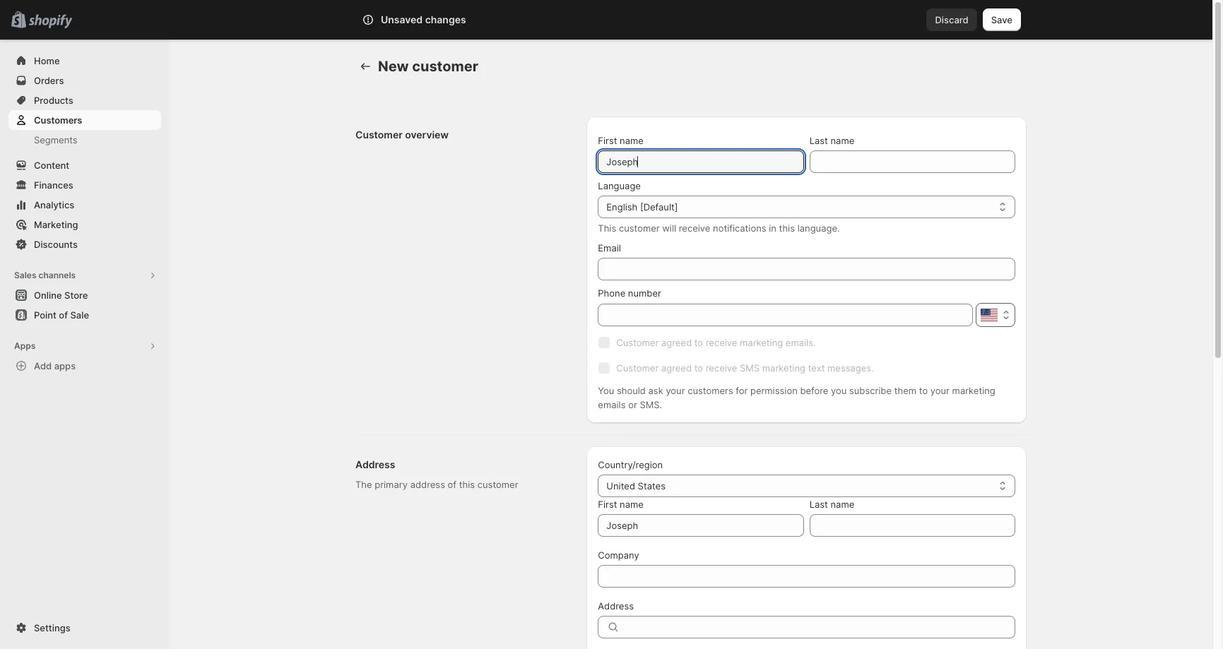 Task type: describe. For each thing, give the bounding box(es) containing it.
online store link
[[8, 286, 161, 305]]

first for company
[[598, 499, 618, 511]]

this customer will receive notifications in this language.
[[598, 223, 840, 234]]

Company text field
[[598, 566, 1016, 588]]

Phone number text field
[[598, 304, 974, 327]]

before
[[801, 385, 829, 397]]

customers link
[[8, 110, 161, 130]]

1 your from the left
[[666, 385, 686, 397]]

point of sale link
[[8, 305, 161, 325]]

customers
[[34, 115, 82, 126]]

1 vertical spatial this
[[459, 479, 475, 491]]

name for company's last name text field
[[831, 499, 855, 511]]

last for language
[[810, 135, 829, 146]]

name for first name text field
[[620, 135, 644, 146]]

0 vertical spatial this
[[780, 223, 795, 234]]

united states (+1) image
[[981, 309, 998, 322]]

store
[[64, 290, 88, 301]]

will
[[663, 223, 677, 234]]

search button
[[402, 8, 812, 31]]

2 vertical spatial customer
[[478, 479, 519, 491]]

marketing inside you should ask your customers for permission before you subscribe them to your marketing emails or sms.
[[953, 385, 996, 397]]

0 horizontal spatial address
[[356, 459, 396, 471]]

online store
[[34, 290, 88, 301]]

agreed for customer agreed to receive marketing emails.
[[662, 337, 692, 349]]

name for language's last name text field
[[831, 135, 855, 146]]

united
[[607, 481, 636, 492]]

segments
[[34, 134, 78, 146]]

products link
[[8, 91, 161, 110]]

add apps
[[34, 361, 76, 372]]

customers
[[688, 385, 734, 397]]

discard
[[936, 14, 969, 25]]

sms
[[740, 363, 760, 374]]

2 your from the left
[[931, 385, 950, 397]]

english [default]
[[607, 202, 678, 213]]

sales
[[14, 270, 36, 281]]

language
[[598, 180, 641, 192]]

Address text field
[[627, 617, 1016, 639]]

discounts
[[34, 239, 78, 250]]

first name for company
[[598, 499, 644, 511]]

products
[[34, 95, 73, 106]]

first name for language
[[598, 135, 644, 146]]

analytics
[[34, 199, 74, 211]]

of inside button
[[59, 310, 68, 321]]

messages.
[[828, 363, 874, 374]]

for
[[736, 385, 748, 397]]

you
[[598, 385, 615, 397]]

emails
[[598, 400, 626, 411]]

finances link
[[8, 175, 161, 195]]

last name text field for company
[[810, 515, 1016, 537]]

[default]
[[641, 202, 678, 213]]

permission
[[751, 385, 798, 397]]

point
[[34, 310, 56, 321]]

last name text field for language
[[810, 151, 1016, 173]]

ask
[[649, 385, 664, 397]]

this
[[598, 223, 617, 234]]

last for company
[[810, 499, 829, 511]]

you should ask your customers for permission before you subscribe them to your marketing emails or sms.
[[598, 385, 996, 411]]

receive for sms
[[706, 363, 738, 374]]

apps
[[54, 361, 76, 372]]

apps button
[[8, 337, 161, 356]]

in
[[769, 223, 777, 234]]

sale
[[70, 310, 89, 321]]

should
[[617, 385, 646, 397]]

customer for this
[[619, 223, 660, 234]]

overview
[[405, 129, 449, 141]]

discard button
[[927, 8, 978, 31]]

1 vertical spatial marketing
[[763, 363, 806, 374]]

or
[[629, 400, 638, 411]]

notifications
[[713, 223, 767, 234]]

phone
[[598, 288, 626, 299]]

content link
[[8, 156, 161, 175]]

customer for new
[[412, 58, 479, 75]]

point of sale button
[[0, 305, 170, 325]]

address
[[411, 479, 445, 491]]

content
[[34, 160, 69, 171]]

company
[[598, 550, 640, 561]]

finances
[[34, 180, 73, 191]]



Task type: locate. For each thing, give the bounding box(es) containing it.
customer agreed to receive marketing emails.
[[617, 337, 816, 349]]

online
[[34, 290, 62, 301]]

home link
[[8, 51, 161, 71]]

orders link
[[8, 71, 161, 91]]

phone number
[[598, 288, 662, 299]]

the
[[356, 479, 372, 491]]

marketing
[[34, 219, 78, 231]]

0 vertical spatial marketing
[[740, 337, 784, 349]]

marketing up permission
[[763, 363, 806, 374]]

2 last name from the top
[[810, 499, 855, 511]]

name for first name text box
[[620, 499, 644, 511]]

agreed for customer agreed to receive sms marketing text messages.
[[662, 363, 692, 374]]

this
[[780, 223, 795, 234], [459, 479, 475, 491]]

analytics link
[[8, 195, 161, 215]]

first down united
[[598, 499, 618, 511]]

last name for language
[[810, 135, 855, 146]]

1 horizontal spatial this
[[780, 223, 795, 234]]

1 last name from the top
[[810, 135, 855, 146]]

marketing
[[740, 337, 784, 349], [763, 363, 806, 374], [953, 385, 996, 397]]

2 vertical spatial to
[[920, 385, 929, 397]]

customer right address
[[478, 479, 519, 491]]

home
[[34, 55, 60, 66]]

receive up customers
[[706, 363, 738, 374]]

this right in at the top right of page
[[780, 223, 795, 234]]

1 vertical spatial address
[[598, 601, 634, 612]]

2 vertical spatial receive
[[706, 363, 738, 374]]

customer for customer agreed to receive marketing emails.
[[617, 337, 659, 349]]

of right address
[[448, 479, 457, 491]]

to for sms
[[695, 363, 704, 374]]

your
[[666, 385, 686, 397], [931, 385, 950, 397]]

to
[[695, 337, 704, 349], [695, 363, 704, 374], [920, 385, 929, 397]]

agreed
[[662, 337, 692, 349], [662, 363, 692, 374]]

primary
[[375, 479, 408, 491]]

receive up customer agreed to receive sms marketing text messages.
[[706, 337, 738, 349]]

1 vertical spatial first
[[598, 499, 618, 511]]

customer agreed to receive sms marketing text messages.
[[617, 363, 874, 374]]

customer down english [default]
[[619, 223, 660, 234]]

your right them
[[931, 385, 950, 397]]

2 vertical spatial customer
[[617, 363, 659, 374]]

2 last name text field from the top
[[810, 515, 1016, 537]]

1 vertical spatial agreed
[[662, 363, 692, 374]]

2 agreed from the top
[[662, 363, 692, 374]]

1 vertical spatial customer
[[619, 223, 660, 234]]

0 vertical spatial to
[[695, 337, 704, 349]]

receive for marketing
[[706, 337, 738, 349]]

2 first name from the top
[[598, 499, 644, 511]]

your right ask at right
[[666, 385, 686, 397]]

channels
[[39, 270, 76, 281]]

customer overview
[[356, 129, 449, 141]]

you
[[832, 385, 847, 397]]

first for language
[[598, 135, 618, 146]]

1 horizontal spatial of
[[448, 479, 457, 491]]

the primary address of this customer
[[356, 479, 519, 491]]

first name down united
[[598, 499, 644, 511]]

first up "language"
[[598, 135, 618, 146]]

customer
[[412, 58, 479, 75], [619, 223, 660, 234], [478, 479, 519, 491]]

2 first from the top
[[598, 499, 618, 511]]

1 vertical spatial last name
[[810, 499, 855, 511]]

changes
[[425, 13, 466, 25]]

0 vertical spatial last name text field
[[810, 151, 1016, 173]]

save button
[[983, 8, 1022, 31]]

1 vertical spatial receive
[[706, 337, 738, 349]]

Email email field
[[598, 258, 1016, 281]]

english
[[607, 202, 638, 213]]

point of sale
[[34, 310, 89, 321]]

unsaved changes
[[381, 13, 466, 25]]

1 first from the top
[[598, 135, 618, 146]]

this right address
[[459, 479, 475, 491]]

marketing link
[[8, 215, 161, 235]]

1 agreed from the top
[[662, 337, 692, 349]]

emails.
[[786, 337, 816, 349]]

to for marketing
[[695, 337, 704, 349]]

Last name text field
[[810, 151, 1016, 173], [810, 515, 1016, 537]]

First name text field
[[598, 151, 804, 173]]

0 horizontal spatial of
[[59, 310, 68, 321]]

receive right will
[[679, 223, 711, 234]]

text
[[809, 363, 825, 374]]

last
[[810, 135, 829, 146], [810, 499, 829, 511]]

last name
[[810, 135, 855, 146], [810, 499, 855, 511]]

1 vertical spatial to
[[695, 363, 704, 374]]

states
[[638, 481, 666, 492]]

unsaved
[[381, 13, 423, 25]]

segments link
[[8, 130, 161, 150]]

0 vertical spatial customer
[[356, 129, 403, 141]]

email
[[598, 243, 621, 254]]

last name for company
[[810, 499, 855, 511]]

First name text field
[[598, 515, 804, 537]]

0 vertical spatial of
[[59, 310, 68, 321]]

0 vertical spatial first name
[[598, 135, 644, 146]]

1 first name from the top
[[598, 135, 644, 146]]

name
[[620, 135, 644, 146], [831, 135, 855, 146], [620, 499, 644, 511], [831, 499, 855, 511]]

receive
[[679, 223, 711, 234], [706, 337, 738, 349], [706, 363, 738, 374]]

1 vertical spatial last
[[810, 499, 829, 511]]

address
[[356, 459, 396, 471], [598, 601, 634, 612]]

add
[[34, 361, 52, 372]]

1 last from the top
[[810, 135, 829, 146]]

customer down search
[[412, 58, 479, 75]]

of
[[59, 310, 68, 321], [448, 479, 457, 491]]

0 vertical spatial first
[[598, 135, 618, 146]]

shopify image
[[28, 15, 72, 29]]

orders
[[34, 75, 64, 86]]

marketing up sms
[[740, 337, 784, 349]]

apps
[[14, 341, 36, 351]]

first name
[[598, 135, 644, 146], [598, 499, 644, 511]]

customer for customer overview
[[356, 129, 403, 141]]

country/region
[[598, 460, 663, 471]]

0 vertical spatial last name
[[810, 135, 855, 146]]

subscribe
[[850, 385, 892, 397]]

0 horizontal spatial this
[[459, 479, 475, 491]]

0 vertical spatial agreed
[[662, 337, 692, 349]]

0 vertical spatial last
[[810, 135, 829, 146]]

first
[[598, 135, 618, 146], [598, 499, 618, 511]]

0 vertical spatial receive
[[679, 223, 711, 234]]

of left sale
[[59, 310, 68, 321]]

first name up "language"
[[598, 135, 644, 146]]

1 last name text field from the top
[[810, 151, 1016, 173]]

0 vertical spatial customer
[[412, 58, 479, 75]]

customer
[[356, 129, 403, 141], [617, 337, 659, 349], [617, 363, 659, 374]]

to inside you should ask your customers for permission before you subscribe them to your marketing emails or sms.
[[920, 385, 929, 397]]

number
[[628, 288, 662, 299]]

language.
[[798, 223, 840, 234]]

1 vertical spatial last name text field
[[810, 515, 1016, 537]]

save
[[992, 14, 1013, 25]]

1 vertical spatial of
[[448, 479, 457, 491]]

search
[[425, 14, 455, 25]]

united states
[[607, 481, 666, 492]]

0 horizontal spatial your
[[666, 385, 686, 397]]

0 vertical spatial address
[[356, 459, 396, 471]]

2 vertical spatial marketing
[[953, 385, 996, 397]]

settings link
[[8, 619, 161, 638]]

online store button
[[0, 286, 170, 305]]

them
[[895, 385, 917, 397]]

address up the the
[[356, 459, 396, 471]]

settings
[[34, 623, 70, 634]]

discounts link
[[8, 235, 161, 255]]

2 last from the top
[[810, 499, 829, 511]]

sms.
[[640, 400, 663, 411]]

sales channels
[[14, 270, 76, 281]]

new customer
[[378, 58, 479, 75]]

customer for customer agreed to receive sms marketing text messages.
[[617, 363, 659, 374]]

1 horizontal spatial your
[[931, 385, 950, 397]]

add apps button
[[8, 356, 161, 376]]

new
[[378, 58, 409, 75]]

receive for notifications
[[679, 223, 711, 234]]

1 vertical spatial customer
[[617, 337, 659, 349]]

1 vertical spatial first name
[[598, 499, 644, 511]]

marketing right them
[[953, 385, 996, 397]]

address down company
[[598, 601, 634, 612]]

sales channels button
[[8, 266, 161, 286]]

1 horizontal spatial address
[[598, 601, 634, 612]]



Task type: vqa. For each thing, say whether or not it's contained in the screenshot.
or
yes



